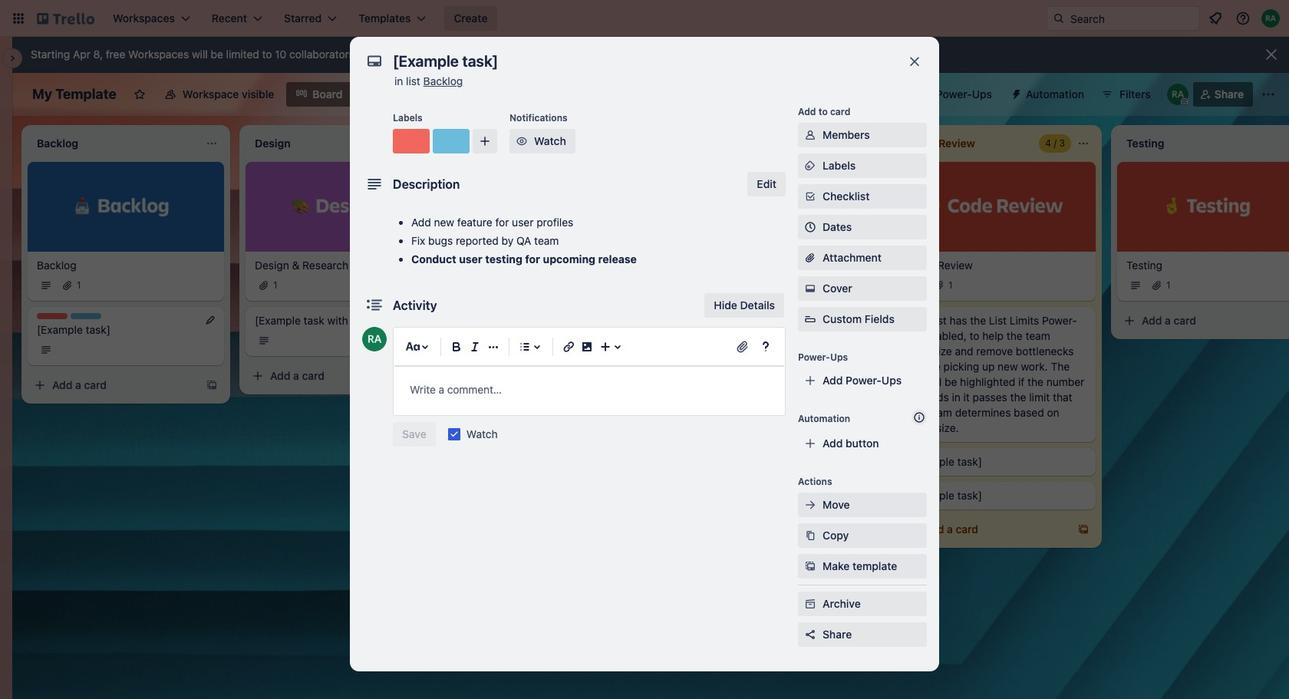 Task type: vqa. For each thing, say whether or not it's contained in the screenshot.
middle 0 cards match filters
no



Task type: locate. For each thing, give the bounding box(es) containing it.
backlog link up color: sky, title: none icon
[[37, 258, 215, 273]]

automation up '4 / 3'
[[1027, 88, 1085, 101]]

filters button
[[1097, 82, 1156, 107]]

1 vertical spatial in
[[952, 391, 961, 404]]

share button left show menu image
[[1194, 82, 1254, 107]]

create from template… image
[[1078, 523, 1090, 536]]

3 sm image from the top
[[803, 528, 819, 544]]

0 vertical spatial ups
[[973, 88, 993, 101]]

sm image left cover
[[803, 281, 819, 296]]

limits
[[1010, 314, 1040, 327]]

1 horizontal spatial labels
[[823, 159, 856, 172]]

1 vertical spatial backlog
[[37, 258, 77, 271]]

2 horizontal spatial ups
[[973, 88, 993, 101]]

team up bottlenecks
[[1026, 329, 1051, 342]]

sm image for copy
[[803, 528, 819, 544]]

1 horizontal spatial ups
[[882, 374, 902, 387]]

template
[[853, 560, 898, 573]]

0 vertical spatial watch
[[534, 134, 567, 147]]

5 1 from the left
[[1167, 279, 1171, 291]]

1 horizontal spatial power-ups
[[937, 88, 993, 101]]

share left show menu image
[[1215, 88, 1245, 101]]

move link
[[799, 493, 928, 518]]

0 vertical spatial power-ups
[[937, 88, 993, 101]]

/
[[1055, 137, 1057, 149]]

power-ups
[[937, 88, 993, 101], [799, 352, 849, 363]]

0 vertical spatial in
[[395, 74, 403, 88]]

2 sm image from the top
[[803, 281, 819, 296]]

collaborators.
[[290, 48, 358, 61]]

number
[[1047, 375, 1085, 388]]

to up and
[[970, 329, 980, 342]]

team down profiles at the top left
[[535, 234, 559, 247]]

1 horizontal spatial user
[[512, 216, 534, 229]]

user up qa
[[512, 216, 534, 229]]

0 vertical spatial list
[[406, 74, 421, 88]]

sm image inside 'labels' link
[[803, 158, 819, 174]]

1 horizontal spatial share
[[1215, 88, 1245, 101]]

0 horizontal spatial new
[[434, 216, 455, 229]]

more formatting image
[[484, 338, 503, 356]]

0 vertical spatial labels
[[393, 112, 423, 124]]

ruby anderson (rubyanderson7) image down designs]
[[362, 327, 387, 352]]

sm image inside copy link
[[803, 528, 819, 544]]

ups inside button
[[973, 88, 993, 101]]

bottlenecks
[[1017, 344, 1075, 357]]

show menu image
[[1262, 87, 1277, 102]]

sm image left copy
[[803, 528, 819, 544]]

0 horizontal spatial list
[[406, 74, 421, 88]]

visible
[[242, 88, 274, 101]]

1 vertical spatial ruby anderson (rubyanderson7) image
[[362, 327, 387, 352]]

picking
[[944, 360, 980, 373]]

fix
[[412, 234, 426, 247]]

share button
[[1194, 82, 1254, 107], [799, 623, 928, 647]]

starting apr 8, free workspaces will be limited to 10 collaborators. learn more about collaborator limits
[[31, 48, 540, 61]]

backlog down 'learn more about collaborator limits' link
[[424, 74, 463, 88]]

workspaces
[[128, 48, 189, 61]]

up up highlighted
[[983, 360, 995, 373]]

[example task with designs] link
[[255, 313, 433, 328]]

create from template… image down edit card icon
[[206, 379, 218, 391]]

0 horizontal spatial to
[[262, 48, 272, 61]]

2 vertical spatial list
[[909, 375, 924, 388]]

4 sm image from the top
[[803, 559, 819, 574]]

that
[[1053, 391, 1073, 404]]

0 vertical spatial backlog link
[[424, 74, 463, 88]]

1 vertical spatial be
[[945, 375, 958, 388]]

in down more
[[395, 74, 403, 88]]

0 horizontal spatial automation
[[799, 413, 851, 425]]

up down this
[[909, 329, 922, 342]]

0 horizontal spatial will
[[192, 48, 208, 61]]

sm image inside cover link
[[803, 281, 819, 296]]

will right workspaces
[[192, 48, 208, 61]]

design
[[255, 258, 289, 271]]

1 horizontal spatial backlog
[[424, 74, 463, 88]]

1 horizontal spatial will
[[926, 375, 942, 388]]

team
[[535, 234, 559, 247], [1026, 329, 1051, 342], [928, 406, 953, 419], [909, 421, 934, 434]]

bold ⌘b image
[[448, 338, 466, 356]]

edit
[[757, 177, 777, 190]]

sm image inside the make template link
[[803, 559, 819, 574]]

1 1 from the left
[[77, 279, 81, 291]]

0 horizontal spatial be
[[211, 48, 223, 61]]

labels up color: red, title: none image
[[393, 112, 423, 124]]

with
[[327, 314, 348, 327]]

0 vertical spatial up
[[909, 329, 922, 342]]

automation
[[1027, 88, 1085, 101], [799, 413, 851, 425]]

make
[[823, 560, 850, 573]]

1 horizontal spatial be
[[945, 375, 958, 388]]

sm image for make template
[[803, 559, 819, 574]]

italic ⌘i image
[[466, 338, 484, 356]]

add up members link
[[799, 106, 817, 117]]

color: sky, title: none image
[[433, 129, 470, 154]]

1 vertical spatial backlog link
[[37, 258, 215, 273]]

2 vertical spatial to
[[970, 329, 980, 342]]

backlog inside backlog link
[[37, 258, 77, 271]]

1 horizontal spatial list
[[909, 375, 924, 388]]

0 horizontal spatial user
[[459, 253, 483, 266]]

ruby anderson (rubyanderson7) image right the open information menu icon
[[1262, 9, 1281, 28]]

list for in
[[406, 74, 421, 88]]

board
[[313, 88, 343, 101]]

backlog link down 'learn more about collaborator limits' link
[[424, 74, 463, 88]]

1 horizontal spatial automation
[[1027, 88, 1085, 101]]

to up 'members'
[[819, 106, 828, 117]]

add inside add power-ups link
[[823, 374, 843, 387]]

Main content area, start typing to enter text. text field
[[410, 381, 769, 399]]

share
[[1215, 88, 1245, 101], [823, 628, 852, 641]]

0 horizontal spatial backlog
[[37, 258, 77, 271]]

sm image inside 'watch' button
[[514, 134, 530, 149]]

members link
[[799, 123, 928, 147]]

sm image right edit button
[[803, 158, 819, 174]]

limits
[[513, 48, 540, 61]]

0 vertical spatial user
[[512, 216, 534, 229]]

Board name text field
[[25, 82, 124, 107]]

the right if
[[1028, 375, 1044, 388]]

workspace visible button
[[155, 82, 284, 107]]

for up by
[[496, 216, 509, 229]]

task
[[304, 314, 325, 327]]

1 down review
[[949, 279, 953, 291]]

watch down the notifications
[[534, 134, 567, 147]]

list down more
[[406, 74, 421, 88]]

automation up add button
[[799, 413, 851, 425]]

1 vertical spatial user
[[459, 253, 483, 266]]

1 horizontal spatial create from template… image
[[424, 370, 436, 382]]

sm image inside members link
[[803, 127, 819, 143]]

apr
[[73, 48, 91, 61]]

attachment
[[823, 251, 882, 264]]

1 vertical spatial to
[[819, 106, 828, 117]]

add left button
[[823, 437, 843, 450]]

4 1 from the left
[[949, 279, 953, 291]]

1 for testing
[[1167, 279, 1171, 291]]

limited
[[226, 48, 259, 61]]

1 vertical spatial share
[[823, 628, 852, 641]]

labels up checklist on the top right of page
[[823, 159, 856, 172]]

the down limits
[[1007, 329, 1023, 342]]

create from template… image up save
[[424, 370, 436, 382]]

&
[[292, 258, 300, 271]]

list up of
[[909, 375, 924, 388]]

attach and insert link image
[[736, 339, 751, 355]]

add button
[[823, 437, 880, 450]]

share down "archive"
[[823, 628, 852, 641]]

1 horizontal spatial up
[[983, 360, 995, 373]]

1
[[77, 279, 81, 291], [273, 279, 278, 291], [731, 279, 735, 291], [949, 279, 953, 291], [1167, 279, 1171, 291]]

0 vertical spatial backlog
[[424, 74, 463, 88]]

to
[[262, 48, 272, 61], [819, 106, 828, 117], [970, 329, 980, 342]]

1 vertical spatial for
[[525, 253, 541, 266]]

0 horizontal spatial share
[[823, 628, 852, 641]]

0 horizontal spatial share button
[[799, 623, 928, 647]]

labels
[[393, 112, 423, 124], [823, 159, 856, 172]]

share button down archive link
[[799, 623, 928, 647]]

power-
[[937, 88, 973, 101], [1043, 314, 1078, 327], [799, 352, 831, 363], [846, 374, 882, 387]]

more
[[391, 48, 417, 61]]

create from template… image for backlog
[[206, 379, 218, 391]]

1 vertical spatial will
[[926, 375, 942, 388]]

add down custom
[[823, 374, 843, 387]]

None text field
[[385, 48, 892, 75]]

1 vertical spatial watch
[[467, 428, 498, 441]]

1 down design
[[273, 279, 278, 291]]

color: red, title: none image
[[37, 313, 68, 319]]

checklist button
[[799, 184, 928, 209]]

list up enabled,
[[933, 314, 947, 327]]

0 horizontal spatial create from template… image
[[206, 379, 218, 391]]

sm image left "archive"
[[803, 597, 819, 612]]

be down picking
[[945, 375, 958, 388]]

color: red, title: none image
[[393, 129, 430, 154]]

sm image down the notifications
[[514, 134, 530, 149]]

this list has the list limits power- up enabled, to help the team prioritize and remove bottlenecks before picking up new work. the list will be highlighted if the number of cards in it passes the limit that the team determines based on team size. link
[[909, 313, 1087, 436]]

1 horizontal spatial ruby anderson (rubyanderson7) image
[[1262, 9, 1281, 28]]

0 vertical spatial will
[[192, 48, 208, 61]]

for down qa
[[525, 253, 541, 266]]

sm image for watch
[[514, 134, 530, 149]]

in left it
[[952, 391, 961, 404]]

[example task]
[[691, 314, 765, 327], [37, 323, 111, 336], [909, 455, 983, 468], [909, 489, 983, 502]]

be
[[211, 48, 223, 61], [945, 375, 958, 388]]

backlog
[[424, 74, 463, 88], [37, 258, 77, 271]]

sm image
[[803, 127, 819, 143], [803, 281, 819, 296], [803, 528, 819, 544], [803, 559, 819, 574]]

1 horizontal spatial new
[[998, 360, 1019, 373]]

code review
[[909, 258, 974, 271]]

has
[[950, 314, 968, 327]]

1 horizontal spatial backlog link
[[424, 74, 463, 88]]

new down remove
[[998, 360, 1019, 373]]

to
[[473, 258, 485, 271]]

0 vertical spatial for
[[496, 216, 509, 229]]

ruby anderson (rubyanderson7) image inside the primary element
[[1262, 9, 1281, 28]]

ruby anderson (rubyanderson7) image
[[1262, 9, 1281, 28], [362, 327, 387, 352]]

will inside this list has the list limits power- up enabled, to help the team prioritize and remove bottlenecks before picking up new work. the list will be highlighted if the number of cards in it passes the limit that the team determines based on team size.
[[926, 375, 942, 388]]

add down color: red, title: none icon
[[52, 378, 72, 391]]

add inside add button button
[[823, 437, 843, 450]]

1 vertical spatial power-ups
[[799, 352, 849, 363]]

1 vertical spatial share button
[[799, 623, 928, 647]]

backlog up color: red, title: none icon
[[37, 258, 77, 271]]

2 horizontal spatial list
[[933, 314, 947, 327]]

sm image down actions
[[803, 498, 819, 513]]

to do
[[473, 258, 502, 271]]

passes
[[973, 391, 1008, 404]]

sm image for archive
[[803, 597, 819, 612]]

1 vertical spatial list
[[933, 314, 947, 327]]

to left 10
[[262, 48, 272, 61]]

it
[[964, 391, 970, 404]]

1 horizontal spatial share button
[[1194, 82, 1254, 107]]

0 vertical spatial share button
[[1194, 82, 1254, 107]]

workspace
[[183, 88, 239, 101]]

1 vertical spatial new
[[998, 360, 1019, 373]]

profiles
[[537, 216, 574, 229]]

prioritize
[[909, 344, 953, 357]]

new up bugs
[[434, 216, 455, 229]]

create from template… image
[[424, 370, 436, 382], [206, 379, 218, 391]]

ups
[[973, 88, 993, 101], [831, 352, 849, 363], [882, 374, 902, 387]]

will up cards
[[926, 375, 942, 388]]

1 horizontal spatial for
[[525, 253, 541, 266]]

1 down testing link
[[1167, 279, 1171, 291]]

watch button
[[510, 129, 576, 154]]

code
[[909, 258, 935, 271]]

sm image
[[514, 134, 530, 149], [803, 158, 819, 174], [803, 498, 819, 513], [803, 597, 819, 612]]

sm image inside archive link
[[803, 597, 819, 612]]

1 for backlog
[[77, 279, 81, 291]]

the
[[971, 314, 987, 327], [1007, 329, 1023, 342], [1028, 375, 1044, 388], [1011, 391, 1027, 404], [909, 406, 925, 419]]

1 horizontal spatial watch
[[534, 134, 567, 147]]

sm image left make
[[803, 559, 819, 574]]

1 vertical spatial ups
[[831, 352, 849, 363]]

0 vertical spatial new
[[434, 216, 455, 229]]

1 vertical spatial up
[[983, 360, 995, 373]]

be left limited
[[211, 48, 223, 61]]

sm image inside move link
[[803, 498, 819, 513]]

watch right save
[[467, 428, 498, 441]]

backlog link
[[424, 74, 463, 88], [37, 258, 215, 273]]

sm image down add to card
[[803, 127, 819, 143]]

review
[[938, 258, 974, 271]]

user down reported
[[459, 253, 483, 266]]

before
[[909, 360, 941, 373]]

0 vertical spatial be
[[211, 48, 223, 61]]

edit button
[[748, 172, 786, 197]]

power- inside button
[[937, 88, 973, 101]]

in inside this list has the list limits power- up enabled, to help the team prioritize and remove bottlenecks before picking up new work. the list will be highlighted if the number of cards in it passes the limit that the team determines based on team size.
[[952, 391, 961, 404]]

1 sm image from the top
[[803, 127, 819, 143]]

add
[[799, 106, 817, 117], [412, 216, 431, 229], [488, 314, 509, 327], [1143, 314, 1163, 327], [706, 348, 727, 361], [270, 369, 291, 382], [823, 374, 843, 387], [52, 378, 72, 391], [823, 437, 843, 450], [924, 523, 945, 536]]

2 horizontal spatial to
[[970, 329, 980, 342]]

1 up hide
[[731, 279, 735, 291]]

0 horizontal spatial in
[[395, 74, 403, 88]]

0 vertical spatial automation
[[1027, 88, 1085, 101]]

1 up color: sky, title: none icon
[[77, 279, 81, 291]]

add up fix
[[412, 216, 431, 229]]

copy link
[[799, 524, 928, 548]]

primary element
[[0, 0, 1290, 37]]

limit
[[1030, 391, 1051, 404]]

0 horizontal spatial backlog link
[[37, 258, 215, 273]]

list
[[406, 74, 421, 88], [933, 314, 947, 327], [909, 375, 924, 388]]

0 horizontal spatial power-ups
[[799, 352, 849, 363]]

edit card image
[[204, 314, 217, 326]]

1 horizontal spatial in
[[952, 391, 961, 404]]

watch inside button
[[534, 134, 567, 147]]

0 vertical spatial ruby anderson (rubyanderson7) image
[[1262, 9, 1281, 28]]

actions
[[799, 476, 833, 488]]



Task type: describe. For each thing, give the bounding box(es) containing it.
add down [example task with designs] on the top left
[[270, 369, 291, 382]]

hide details
[[714, 299, 776, 312]]

make template link
[[799, 554, 928, 579]]

the
[[1052, 360, 1070, 373]]

power-ups button
[[906, 82, 1002, 107]]

[example task with designs]
[[255, 314, 394, 327]]

2 vertical spatial ups
[[882, 374, 902, 387]]

checklist
[[823, 190, 870, 203]]

color: sky, title: none image
[[71, 313, 101, 319]]

add down testing
[[1143, 314, 1163, 327]]

attachment button
[[799, 246, 928, 270]]

dates
[[823, 220, 853, 233]]

release
[[598, 253, 637, 266]]

starting
[[31, 48, 70, 61]]

2 1 from the left
[[273, 279, 278, 291]]

custom
[[823, 313, 862, 326]]

the down of
[[909, 406, 925, 419]]

add inside add new feature for user profiles fix bugs reported by qa team conduct user testing for upcoming release
[[412, 216, 431, 229]]

4 / 3
[[1046, 137, 1066, 149]]

template
[[55, 86, 117, 102]]

team inside add new feature for user profiles fix bugs reported by qa team conduct user testing for upcoming release
[[535, 234, 559, 247]]

sm image for members
[[803, 127, 819, 143]]

create button
[[445, 6, 497, 31]]

team left the size.
[[909, 421, 934, 434]]

star or unstar board image
[[134, 88, 146, 101]]

0 horizontal spatial watch
[[467, 428, 498, 441]]

notifications
[[510, 112, 568, 124]]

to inside this list has the list limits power- up enabled, to help the team prioritize and remove bottlenecks before picking up new work. the list will be highlighted if the number of cards in it passes the limit that the team determines based on team size.
[[970, 329, 980, 342]]

editor toolbar toolbar
[[401, 335, 779, 359]]

testing
[[485, 253, 523, 266]]

move
[[823, 498, 850, 511]]

bugs
[[429, 234, 453, 247]]

the right has
[[971, 314, 987, 327]]

new inside this list has the list limits power- up enabled, to help the team prioritize and remove bottlenecks before picking up new work. the list will be highlighted if the number of cards in it passes the limit that the team determines based on team size.
[[998, 360, 1019, 373]]

3
[[1060, 137, 1066, 149]]

list for this
[[933, 314, 947, 327]]

1 for code review
[[949, 279, 953, 291]]

open help dialog image
[[757, 338, 776, 356]]

my template
[[32, 86, 117, 102]]

sm image for cover
[[803, 281, 819, 296]]

add button button
[[799, 432, 928, 456]]

0 notifications image
[[1207, 9, 1225, 28]]

archive
[[823, 597, 861, 610]]

to do link
[[473, 258, 651, 273]]

of
[[909, 391, 919, 404]]

board link
[[287, 82, 352, 107]]

designs]
[[351, 314, 394, 327]]

team down cards
[[928, 406, 953, 419]]

0 vertical spatial to
[[262, 48, 272, 61]]

10
[[275, 48, 287, 61]]

create from template… image for design & research
[[424, 370, 436, 382]]

testing link
[[1127, 258, 1290, 273]]

save button
[[393, 422, 436, 447]]

remove
[[977, 344, 1014, 357]]

add down move link
[[924, 523, 945, 536]]

help
[[983, 329, 1004, 342]]

based
[[1014, 406, 1045, 419]]

sm image for labels
[[803, 158, 819, 174]]

by
[[502, 234, 514, 247]]

details
[[741, 299, 776, 312]]

upcoming
[[543, 253, 596, 266]]

new inside add new feature for user profiles fix bugs reported by qa team conduct user testing for upcoming release
[[434, 216, 455, 229]]

1 vertical spatial labels
[[823, 159, 856, 172]]

determines
[[956, 406, 1012, 419]]

text styles image
[[404, 338, 422, 356]]

0 horizontal spatial labels
[[393, 112, 423, 124]]

add to card
[[799, 106, 851, 117]]

design & research link
[[255, 258, 433, 273]]

learn
[[361, 48, 388, 61]]

custom fields button
[[799, 312, 928, 327]]

0 horizontal spatial ruby anderson (rubyanderson7) image
[[362, 327, 387, 352]]

do
[[488, 258, 502, 271]]

0 vertical spatial share
[[1215, 88, 1245, 101]]

0 horizontal spatial up
[[909, 329, 922, 342]]

collaborator
[[451, 48, 511, 61]]

lists image
[[516, 338, 534, 356]]

0 horizontal spatial for
[[496, 216, 509, 229]]

the down if
[[1011, 391, 1027, 404]]

this list has the list limits power- up enabled, to help the team prioritize and remove bottlenecks before picking up new work. the list will be highlighted if the number of cards in it passes the limit that the team determines based on team size.
[[909, 314, 1085, 434]]

testing
[[1127, 258, 1163, 271]]

add left the attach and insert link image
[[706, 348, 727, 361]]

add up more formatting image
[[488, 314, 509, 327]]

in list backlog
[[395, 74, 463, 88]]

highlighted
[[961, 375, 1016, 388]]

4
[[1046, 137, 1052, 149]]

0 horizontal spatial ups
[[831, 352, 849, 363]]

research
[[303, 258, 349, 271]]

power- inside this list has the list limits power- up enabled, to help the team prioritize and remove bottlenecks before picking up new work. the list will be highlighted if the number of cards in it passes the limit that the team determines based on team size.
[[1043, 314, 1078, 327]]

be inside this list has the list limits power- up enabled, to help the team prioritize and remove bottlenecks before picking up new work. the list will be highlighted if the number of cards in it passes the limit that the team determines based on team size.
[[945, 375, 958, 388]]

1 vertical spatial automation
[[799, 413, 851, 425]]

archive link
[[799, 592, 928, 617]]

open information menu image
[[1236, 11, 1252, 26]]

enabled,
[[925, 329, 967, 342]]

copy
[[823, 529, 849, 542]]

size.
[[937, 421, 959, 434]]

add power-ups
[[823, 374, 902, 387]]

image image
[[578, 338, 597, 356]]

and
[[956, 344, 974, 357]]

if
[[1019, 375, 1025, 388]]

add new feature for user profiles fix bugs reported by qa team conduct user testing for upcoming release
[[412, 216, 637, 266]]

workspace visible
[[183, 88, 274, 101]]

about
[[420, 48, 448, 61]]

button
[[846, 437, 880, 450]]

my
[[32, 86, 52, 102]]

power-ups inside button
[[937, 88, 993, 101]]

list
[[990, 314, 1007, 327]]

learn more about collaborator limits link
[[361, 48, 540, 61]]

filters
[[1120, 88, 1152, 101]]

qa
[[517, 234, 532, 247]]

automation inside button
[[1027, 88, 1085, 101]]

labels link
[[799, 154, 928, 178]]

members
[[823, 128, 871, 141]]

3 1 from the left
[[731, 279, 735, 291]]

create
[[454, 12, 488, 25]]

Search field
[[1066, 7, 1200, 30]]

feature
[[458, 216, 493, 229]]

sm image for move
[[803, 498, 819, 513]]

cover
[[823, 282, 853, 295]]

fields
[[865, 313, 895, 326]]

search image
[[1053, 12, 1066, 25]]

link image
[[560, 338, 578, 356]]

1 horizontal spatial to
[[819, 106, 828, 117]]

save
[[402, 428, 427, 441]]

ruby anderson (rubyanderson7) image
[[1168, 84, 1189, 105]]

add power-ups link
[[799, 369, 928, 393]]



